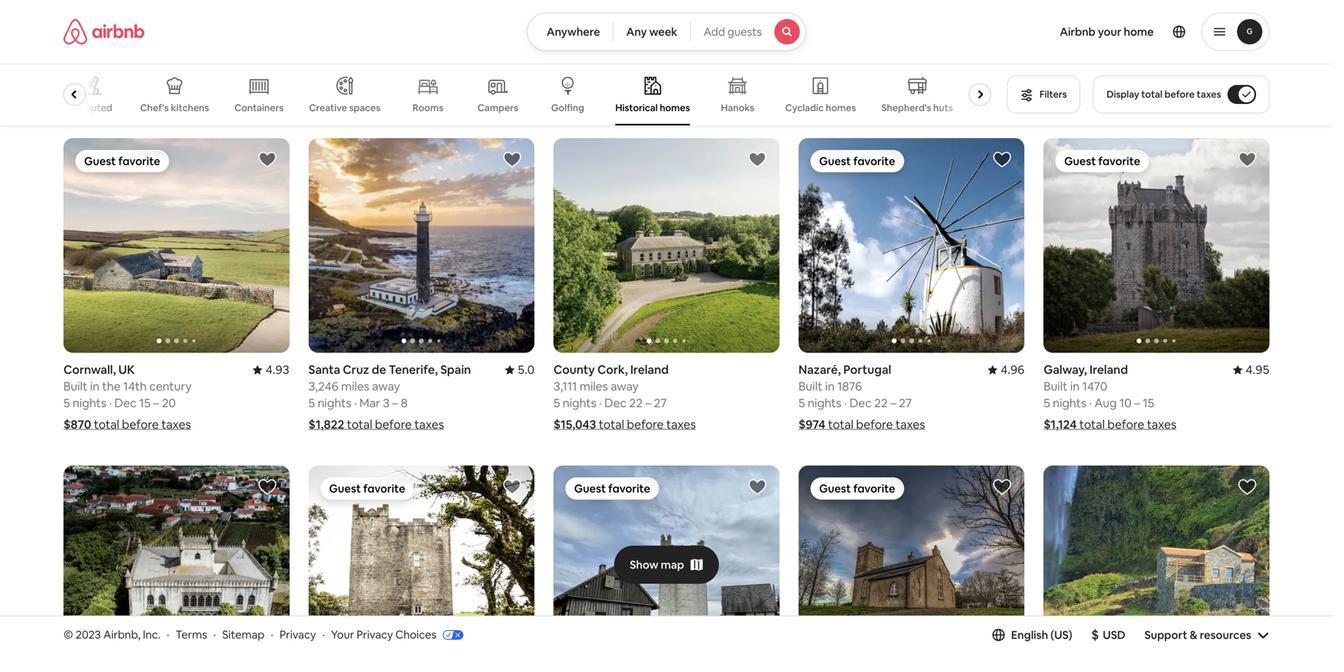 Task type: vqa. For each thing, say whether or not it's contained in the screenshot.


Task type: describe. For each thing, give the bounding box(es) containing it.
$
[[1092, 627, 1099, 643]]

1 privacy from the left
[[280, 628, 316, 642]]

4.93 out of 5 average rating image
[[253, 362, 290, 377]]

nights inside galway, ireland built in 1470 5 nights · aug 10 – 15 $1,124 total before taxes
[[1053, 395, 1087, 411]]

hanoks
[[721, 102, 755, 114]]

adapted
[[73, 102, 112, 114]]

creative spaces
[[309, 102, 381, 114]]

support & resources button
[[1145, 628, 1270, 642]]

galway, ireland built in 1470 5 nights · aug 10 – 15 $1,124 total before taxes
[[1044, 362, 1177, 432]]

kitchens
[[171, 102, 209, 114]]

your
[[331, 628, 354, 642]]

4.96
[[1001, 362, 1025, 377]]

add to wishlist: kilshanny, ireland image
[[503, 478, 522, 497]]

airbnb your home
[[1060, 25, 1154, 39]]

add
[[704, 25, 725, 39]]

5 inside santa cruz de tenerife, spain 3,246 miles away 5 nights · mar 3 – 8 $1,822 total before taxes
[[309, 395, 315, 411]]

filters
[[1040, 88, 1067, 100]]

ireland inside galway, ireland built in 1470 5 nights · aug 10 – 15 $1,124 total before taxes
[[1090, 362, 1128, 378]]

5.0
[[518, 362, 535, 377]]

built for built in 1470
[[1044, 379, 1068, 394]]

$15,043
[[554, 417, 596, 432]]

© 2023 airbnb, inc. ·
[[64, 628, 169, 642]]

taxes inside galway, ireland built in 1470 5 nights · aug 10 – 15 $1,124 total before taxes
[[1147, 417, 1177, 432]]

4.93
[[266, 362, 290, 377]]

4.95 out of 5 average rating image
[[1233, 362, 1270, 378]]

14th
[[123, 379, 147, 394]]

creative
[[309, 102, 347, 114]]

1876
[[838, 379, 862, 394]]

historical homes
[[616, 101, 690, 114]]

· inside county cork, ireland 3,111 miles away 5 nights · dec 22 – 27 $15,043 total before taxes
[[599, 395, 602, 411]]

historical
[[616, 101, 658, 114]]

add guests button
[[690, 13, 807, 51]]

– inside cornwall, uk built in the 14th century 5 nights · dec 15 – 20 $870 total before taxes
[[153, 395, 159, 411]]

cruz
[[343, 362, 369, 377]]

· left your
[[322, 628, 325, 642]]

santa cruz de tenerife, spain 3,246 miles away 5 nights · mar 3 – 8 $1,822 total before taxes
[[309, 362, 471, 432]]

show map button
[[614, 546, 719, 584]]

galway,
[[1044, 362, 1087, 378]]

ireland inside county cork, ireland 3,111 miles away 5 nights · dec 22 – 27 $15,043 total before taxes
[[631, 362, 669, 378]]

nights inside the nazaré, portugal built in 1876 5 nights · dec 22 – 27 $974 total before taxes
[[808, 395, 842, 411]]

in for 1876
[[825, 379, 835, 394]]

2023
[[76, 628, 101, 642]]

miles inside county cork, ireland 3,111 miles away 5 nights · dec 22 – 27 $15,043 total before taxes
[[580, 379, 608, 394]]

1470
[[1083, 379, 1108, 394]]

5 inside galway, ireland built in 1470 5 nights · aug 10 – 15 $1,124 total before taxes
[[1044, 395, 1051, 411]]

· inside santa cruz de tenerife, spain 3,246 miles away 5 nights · mar 3 – 8 $1,822 total before taxes
[[354, 395, 357, 411]]

choices
[[396, 628, 437, 642]]

total inside county cork, ireland 3,111 miles away 5 nights · dec 22 – 27 $15,043 total before taxes
[[599, 417, 625, 432]]

20
[[162, 395, 176, 411]]

nazaré,
[[799, 362, 841, 377]]

none search field containing anywhere
[[527, 13, 807, 51]]

spaces
[[349, 102, 381, 114]]

english (us)
[[1012, 628, 1073, 642]]

tenerife,
[[389, 362, 438, 377]]

huts
[[934, 101, 953, 114]]

airbnb your home link
[[1051, 15, 1164, 48]]

before inside the nazaré, portugal built in 1876 5 nights · dec 22 – 27 $974 total before taxes
[[856, 417, 893, 432]]

cornwall, uk built in the 14th century 5 nights · dec 15 – 20 $870 total before taxes
[[64, 362, 192, 432]]

built for built in 1876
[[799, 379, 823, 394]]

before inside galway, ireland built in 1470 5 nights · aug 10 – 15 $1,124 total before taxes
[[1108, 417, 1145, 432]]

home
[[1124, 25, 1154, 39]]

spain
[[441, 362, 471, 377]]

add guests
[[704, 25, 762, 39]]

5.0 out of 5 average rating image
[[505, 362, 535, 377]]

· inside cornwall, uk built in the 14th century 5 nights · dec 15 – 20 $870 total before taxes
[[109, 395, 112, 411]]

county cork, ireland 3,111 miles away 5 nights · dec 22 – 27 $15,043 total before taxes
[[554, 362, 696, 432]]

english
[[1012, 628, 1049, 642]]

century
[[149, 379, 192, 394]]

inc.
[[143, 628, 161, 642]]

aug
[[1095, 395, 1117, 411]]

22 inside the nazaré, portugal built in 1876 5 nights · dec 22 – 27 $974 total before taxes
[[875, 395, 888, 411]]

total inside galway, ireland built in 1470 5 nights · aug 10 – 15 $1,124 total before taxes
[[1080, 417, 1105, 432]]

$1,822
[[309, 417, 344, 432]]

– inside galway, ireland built in 1470 5 nights · aug 10 – 15 $1,124 total before taxes
[[1135, 395, 1141, 411]]

any
[[627, 25, 647, 39]]

add to wishlist: fajã grande, portugal image
[[1238, 478, 1257, 497]]

uk
[[118, 362, 135, 377]]

· inside galway, ireland built in 1470 5 nights · aug 10 – 15 $1,124 total before taxes
[[1090, 395, 1092, 411]]

before inside santa cruz de tenerife, spain 3,246 miles away 5 nights · mar 3 – 8 $1,822 total before taxes
[[375, 417, 412, 432]]

add to wishlist: kilfeacle, ireland image
[[748, 478, 767, 497]]

3,246
[[309, 379, 339, 394]]

5 inside the nazaré, portugal built in 1876 5 nights · dec 22 – 27 $974 total before taxes
[[799, 395, 805, 411]]

containers
[[235, 102, 284, 114]]

your privacy choices link
[[331, 628, 464, 643]]

nights inside cornwall, uk built in the 14th century 5 nights · dec 15 – 20 $870 total before taxes
[[73, 395, 106, 411]]



Task type: locate. For each thing, give the bounding box(es) containing it.
privacy
[[280, 628, 316, 642], [357, 628, 393, 642]]

15 inside cornwall, uk built in the 14th century 5 nights · dec 15 – 20 $870 total before taxes
[[139, 395, 151, 411]]

5 5 from the left
[[1044, 395, 1051, 411]]

15 inside galway, ireland built in 1470 5 nights · aug 10 – 15 $1,124 total before taxes
[[1143, 395, 1155, 411]]

1 – from the left
[[153, 395, 159, 411]]

dec down 1876
[[850, 395, 872, 411]]

ireland right cork,
[[631, 362, 669, 378]]

display total before taxes
[[1107, 88, 1222, 100]]

nights down "3,246"
[[318, 395, 352, 411]]

miles down cruz
[[341, 379, 370, 394]]

dec inside the nazaré, portugal built in 1876 5 nights · dec 22 – 27 $974 total before taxes
[[850, 395, 872, 411]]

0 horizontal spatial 15
[[139, 395, 151, 411]]

nights inside santa cruz de tenerife, spain 3,246 miles away 5 nights · mar 3 – 8 $1,822 total before taxes
[[318, 395, 352, 411]]

3 in from the left
[[1071, 379, 1080, 394]]

dec
[[114, 395, 137, 411], [850, 395, 872, 411], [605, 395, 627, 411]]

4.95
[[1246, 362, 1270, 378]]

built inside the nazaré, portugal built in 1876 5 nights · dec 22 – 27 $974 total before taxes
[[799, 379, 823, 394]]

portugal
[[844, 362, 892, 377]]

in down galway,
[[1071, 379, 1080, 394]]

before down 3
[[375, 417, 412, 432]]

5
[[64, 395, 70, 411], [309, 395, 315, 411], [799, 395, 805, 411], [554, 395, 560, 411], [1044, 395, 1051, 411]]

1 22 from the left
[[875, 395, 888, 411]]

2 away from the left
[[611, 379, 639, 394]]

built for built in the 14th century
[[64, 379, 87, 394]]

0 horizontal spatial 27
[[654, 395, 667, 411]]

3 5 from the left
[[799, 395, 805, 411]]

dec down cork,
[[605, 395, 627, 411]]

add to wishlist: santa cruz de tenerife, spain image
[[503, 150, 522, 169]]

2 built from the left
[[799, 379, 823, 394]]

show
[[630, 558, 659, 572]]

before down 10
[[1108, 417, 1145, 432]]

before down cork,
[[627, 417, 664, 432]]

nights up $1,124
[[1053, 395, 1087, 411]]

homes for historical homes
[[660, 101, 690, 114]]

1 horizontal spatial in
[[825, 379, 835, 394]]

2 – from the left
[[392, 395, 398, 411]]

group
[[64, 64, 998, 125], [64, 138, 290, 353], [309, 138, 535, 353], [554, 138, 780, 353], [799, 138, 1025, 353], [1044, 138, 1270, 353], [64, 466, 290, 654], [309, 466, 535, 654], [554, 466, 780, 654], [799, 466, 1025, 654], [1044, 466, 1270, 654]]

before down 14th
[[122, 417, 159, 432]]

total inside cornwall, uk built in the 14th century 5 nights · dec 15 – 20 $870 total before taxes
[[94, 417, 119, 432]]

nights up $870
[[73, 395, 106, 411]]

total inside santa cruz de tenerife, spain 3,246 miles away 5 nights · mar 3 – 8 $1,822 total before taxes
[[347, 417, 373, 432]]

taxes inside the nazaré, portugal built in 1876 5 nights · dec 22 – 27 $974 total before taxes
[[896, 417, 925, 432]]

2 horizontal spatial dec
[[850, 395, 872, 411]]

your
[[1098, 25, 1122, 39]]

taxes inside santa cruz de tenerife, spain 3,246 miles away 5 nights · mar 3 – 8 $1,822 total before taxes
[[415, 417, 444, 432]]

dec inside county cork, ireland 3,111 miles away 5 nights · dec 22 – 27 $15,043 total before taxes
[[605, 395, 627, 411]]

10
[[1120, 395, 1132, 411]]

2 privacy from the left
[[357, 628, 393, 642]]

the
[[102, 379, 121, 394]]

1 horizontal spatial 27
[[899, 395, 912, 411]]

total
[[1142, 88, 1163, 100], [94, 417, 119, 432], [347, 417, 373, 432], [828, 417, 854, 432], [599, 417, 625, 432], [1080, 417, 1105, 432]]

taxes
[[1197, 88, 1222, 100], [161, 417, 191, 432], [415, 417, 444, 432], [896, 417, 925, 432], [667, 417, 696, 432], [1147, 417, 1177, 432]]

privacy left your
[[280, 628, 316, 642]]

· right terms
[[214, 628, 216, 642]]

0 horizontal spatial privacy
[[280, 628, 316, 642]]

· left aug
[[1090, 395, 1092, 411]]

in inside the nazaré, portugal built in 1876 5 nights · dec 22 – 27 $974 total before taxes
[[825, 379, 835, 394]]

ireland up the 1470
[[1090, 362, 1128, 378]]

1 27 from the left
[[899, 395, 912, 411]]

4 5 from the left
[[554, 395, 560, 411]]

cycladic homes
[[786, 102, 856, 114]]

anywhere
[[547, 25, 600, 39]]

cornwall,
[[64, 362, 116, 377]]

27 inside county cork, ireland 3,111 miles away 5 nights · dec 22 – 27 $15,043 total before taxes
[[654, 395, 667, 411]]

in for the
[[90, 379, 100, 394]]

add to wishlist: cornwall, uk image
[[258, 150, 277, 169]]

homes right historical
[[660, 101, 690, 114]]

add to wishlist: galway, ireland image
[[1238, 150, 1257, 169]]

· down the
[[109, 395, 112, 411]]

terms · sitemap · privacy ·
[[176, 628, 325, 642]]

· inside the nazaré, portugal built in 1876 5 nights · dec 22 – 27 $974 total before taxes
[[844, 395, 847, 411]]

5 inside cornwall, uk built in the 14th century 5 nights · dec 15 – 20 $870 total before taxes
[[64, 395, 70, 411]]

airbnb
[[1060, 25, 1096, 39]]

2 27 from the left
[[654, 395, 667, 411]]

cycladic
[[786, 102, 824, 114]]

15 for dec
[[139, 395, 151, 411]]

before inside cornwall, uk built in the 14th century 5 nights · dec 15 – 20 $870 total before taxes
[[122, 417, 159, 432]]

1 horizontal spatial away
[[611, 379, 639, 394]]

in inside cornwall, uk built in the 14th century 5 nights · dec 15 – 20 $870 total before taxes
[[90, 379, 100, 394]]

support & resources
[[1145, 628, 1252, 642]]

0 horizontal spatial in
[[90, 379, 100, 394]]

total inside the nazaré, portugal built in 1876 5 nights · dec 22 – 27 $974 total before taxes
[[828, 417, 854, 432]]

4 – from the left
[[646, 395, 651, 411]]

rooms
[[413, 102, 444, 114]]

campers
[[478, 102, 519, 114]]

away up 3
[[372, 379, 400, 394]]

22
[[875, 395, 888, 411], [629, 395, 643, 411]]

group containing historical homes
[[64, 64, 998, 125]]

2 horizontal spatial in
[[1071, 379, 1080, 394]]

cork,
[[598, 362, 628, 378]]

dec inside cornwall, uk built in the 14th century 5 nights · dec 15 – 20 $870 total before taxes
[[114, 395, 137, 411]]

–
[[153, 395, 159, 411], [392, 395, 398, 411], [891, 395, 897, 411], [646, 395, 651, 411], [1135, 395, 1141, 411]]

total right '$15,043'
[[599, 417, 625, 432]]

2 horizontal spatial built
[[1044, 379, 1068, 394]]

taxes inside cornwall, uk built in the 14th century 5 nights · dec 15 – 20 $870 total before taxes
[[161, 417, 191, 432]]

1 built from the left
[[64, 379, 87, 394]]

terms
[[176, 628, 207, 642]]

taxes inside county cork, ireland 3,111 miles away 5 nights · dec 22 – 27 $15,043 total before taxes
[[667, 417, 696, 432]]

2 miles from the left
[[580, 379, 608, 394]]

1 horizontal spatial privacy
[[357, 628, 393, 642]]

anywhere button
[[527, 13, 614, 51]]

1 ireland from the left
[[631, 362, 669, 378]]

before right display
[[1165, 88, 1195, 100]]

0 horizontal spatial homes
[[660, 101, 690, 114]]

week
[[649, 25, 678, 39]]

1 horizontal spatial dec
[[605, 395, 627, 411]]

mar
[[360, 395, 380, 411]]

nights
[[73, 395, 106, 411], [318, 395, 352, 411], [808, 395, 842, 411], [563, 395, 597, 411], [1053, 395, 1087, 411]]

before down 1876
[[856, 417, 893, 432]]

1 5 from the left
[[64, 395, 70, 411]]

shepherd's
[[882, 101, 932, 114]]

0 horizontal spatial built
[[64, 379, 87, 394]]

add to wishlist: athenry, ireland image
[[993, 478, 1012, 497]]

$1,124
[[1044, 417, 1077, 432]]

1 horizontal spatial 15
[[1143, 395, 1155, 411]]

in for 1470
[[1071, 379, 1080, 394]]

away down cork,
[[611, 379, 639, 394]]

1 horizontal spatial homes
[[826, 102, 856, 114]]

privacy right your
[[357, 628, 393, 642]]

4 nights from the left
[[563, 395, 597, 411]]

total right $974
[[828, 417, 854, 432]]

ireland
[[631, 362, 669, 378], [1090, 362, 1128, 378]]

5 nights from the left
[[1053, 395, 1087, 411]]

miles inside santa cruz de tenerife, spain 3,246 miles away 5 nights · mar 3 – 8 $1,822 total before taxes
[[341, 379, 370, 394]]

built inside galway, ireland built in 1470 5 nights · aug 10 – 15 $1,124 total before taxes
[[1044, 379, 1068, 394]]

privacy link
[[280, 628, 316, 642]]

nights up $974
[[808, 395, 842, 411]]

before
[[1165, 88, 1195, 100], [122, 417, 159, 432], [375, 417, 412, 432], [856, 417, 893, 432], [627, 417, 664, 432], [1108, 417, 1145, 432]]

1 in from the left
[[90, 379, 100, 394]]

in inside galway, ireland built in 1470 5 nights · aug 10 – 15 $1,124 total before taxes
[[1071, 379, 1080, 394]]

2 dec from the left
[[850, 395, 872, 411]]

add to wishlist: county cork, ireland image
[[748, 150, 767, 169]]

terms link
[[176, 628, 207, 642]]

nights down 3,111 in the left of the page
[[563, 395, 597, 411]]

0 horizontal spatial away
[[372, 379, 400, 394]]

santa
[[309, 362, 340, 377]]

miles down cork,
[[580, 379, 608, 394]]

3
[[383, 395, 390, 411]]

0 horizontal spatial 22
[[629, 395, 643, 411]]

privacy inside your privacy choices link
[[357, 628, 393, 642]]

homes for cycladic homes
[[826, 102, 856, 114]]

1 horizontal spatial 22
[[875, 395, 888, 411]]

profile element
[[826, 0, 1270, 64]]

support
[[1145, 628, 1188, 642]]

· down 1876
[[844, 395, 847, 411]]

2 ireland from the left
[[1090, 362, 1128, 378]]

(us)
[[1051, 628, 1073, 642]]

5 down "3,246"
[[309, 395, 315, 411]]

· left privacy link
[[271, 628, 273, 642]]

· right the inc.
[[167, 628, 169, 642]]

$974
[[799, 417, 826, 432]]

add to wishlist: nazaré, portugal image
[[993, 150, 1012, 169]]

total down mar
[[347, 417, 373, 432]]

resources
[[1200, 628, 1252, 642]]

5 inside county cork, ireland 3,111 miles away 5 nights · dec 22 – 27 $15,043 total before taxes
[[554, 395, 560, 411]]

· down cork,
[[599, 395, 602, 411]]

away inside county cork, ireland 3,111 miles away 5 nights · dec 22 – 27 $15,043 total before taxes
[[611, 379, 639, 394]]

5 – from the left
[[1135, 395, 1141, 411]]

5 down 3,111 in the left of the page
[[554, 395, 560, 411]]

3 – from the left
[[891, 395, 897, 411]]

sitemap link
[[222, 628, 265, 642]]

your privacy choices
[[331, 628, 437, 642]]

8
[[401, 395, 408, 411]]

total right display
[[1142, 88, 1163, 100]]

away
[[372, 379, 400, 394], [611, 379, 639, 394]]

– inside county cork, ireland 3,111 miles away 5 nights · dec 22 – 27 $15,043 total before taxes
[[646, 395, 651, 411]]

&
[[1190, 628, 1198, 642]]

2 15 from the left
[[1143, 395, 1155, 411]]

1 away from the left
[[372, 379, 400, 394]]

5 up $1,124
[[1044, 395, 1051, 411]]

airbnb,
[[103, 628, 140, 642]]

1 15 from the left
[[139, 395, 151, 411]]

– inside the nazaré, portugal built in 1876 5 nights · dec 22 – 27 $974 total before taxes
[[891, 395, 897, 411]]

total down aug
[[1080, 417, 1105, 432]]

built inside cornwall, uk built in the 14th century 5 nights · dec 15 – 20 $870 total before taxes
[[64, 379, 87, 394]]

de
[[372, 362, 386, 377]]

0 horizontal spatial dec
[[114, 395, 137, 411]]

total right $870
[[94, 417, 119, 432]]

5 up $974
[[799, 395, 805, 411]]

3 dec from the left
[[605, 395, 627, 411]]

built
[[64, 379, 87, 394], [799, 379, 823, 394], [1044, 379, 1068, 394]]

· left mar
[[354, 395, 357, 411]]

27 inside the nazaré, portugal built in 1876 5 nights · dec 22 – 27 $974 total before taxes
[[899, 395, 912, 411]]

golfing
[[551, 102, 585, 114]]

0 horizontal spatial miles
[[341, 379, 370, 394]]

22 inside county cork, ireland 3,111 miles away 5 nights · dec 22 – 27 $15,043 total before taxes
[[629, 395, 643, 411]]

1 dec from the left
[[114, 395, 137, 411]]

2 in from the left
[[825, 379, 835, 394]]

any week button
[[613, 13, 691, 51]]

15
[[139, 395, 151, 411], [1143, 395, 1155, 411]]

show map
[[630, 558, 684, 572]]

county
[[554, 362, 595, 378]]

1 nights from the left
[[73, 395, 106, 411]]

homes right cycladic
[[826, 102, 856, 114]]

3 built from the left
[[1044, 379, 1068, 394]]

©
[[64, 628, 73, 642]]

1 miles from the left
[[341, 379, 370, 394]]

miles
[[341, 379, 370, 394], [580, 379, 608, 394]]

in down nazaré, at the right bottom of the page
[[825, 379, 835, 394]]

built down cornwall, on the bottom left of page
[[64, 379, 87, 394]]

dec down 14th
[[114, 395, 137, 411]]

None search field
[[527, 13, 807, 51]]

– inside santa cruz de tenerife, spain 3,246 miles away 5 nights · mar 3 – 8 $1,822 total before taxes
[[392, 395, 398, 411]]

2 5 from the left
[[309, 395, 315, 411]]

chef's kitchens
[[140, 102, 209, 114]]

nazaré, portugal built in 1876 5 nights · dec 22 – 27 $974 total before taxes
[[799, 362, 925, 432]]

2 22 from the left
[[629, 395, 643, 411]]

$870
[[64, 417, 91, 432]]

before inside county cork, ireland 3,111 miles away 5 nights · dec 22 – 27 $15,043 total before taxes
[[627, 417, 664, 432]]

1 horizontal spatial built
[[799, 379, 823, 394]]

nights inside county cork, ireland 3,111 miles away 5 nights · dec 22 – 27 $15,043 total before taxes
[[563, 395, 597, 411]]

add to wishlist: santa marta de portuzelo, portugal image
[[258, 478, 277, 497]]

sitemap
[[222, 628, 265, 642]]

any week
[[627, 25, 678, 39]]

1 horizontal spatial miles
[[580, 379, 608, 394]]

1 horizontal spatial ireland
[[1090, 362, 1128, 378]]

15 right 10
[[1143, 395, 1155, 411]]

4.96 out of 5 average rating image
[[988, 362, 1025, 377]]

map
[[661, 558, 684, 572]]

15 down 14th
[[139, 395, 151, 411]]

away inside santa cruz de tenerife, spain 3,246 miles away 5 nights · mar 3 – 8 $1,822 total before taxes
[[372, 379, 400, 394]]

0 horizontal spatial ireland
[[631, 362, 669, 378]]

$ usd
[[1092, 627, 1126, 643]]

usd
[[1103, 628, 1126, 642]]

built down galway,
[[1044, 379, 1068, 394]]

5 up $870
[[64, 395, 70, 411]]

filters button
[[1007, 75, 1081, 114]]

3 nights from the left
[[808, 395, 842, 411]]

shepherd's huts
[[882, 101, 953, 114]]

english (us) button
[[993, 628, 1073, 642]]

15 for –
[[1143, 395, 1155, 411]]

in left the
[[90, 379, 100, 394]]

built down nazaré, at the right bottom of the page
[[799, 379, 823, 394]]

·
[[109, 395, 112, 411], [354, 395, 357, 411], [844, 395, 847, 411], [599, 395, 602, 411], [1090, 395, 1092, 411], [167, 628, 169, 642], [214, 628, 216, 642], [271, 628, 273, 642], [322, 628, 325, 642]]

chef's
[[140, 102, 169, 114]]

3,111
[[554, 379, 577, 394]]

2 nights from the left
[[318, 395, 352, 411]]



